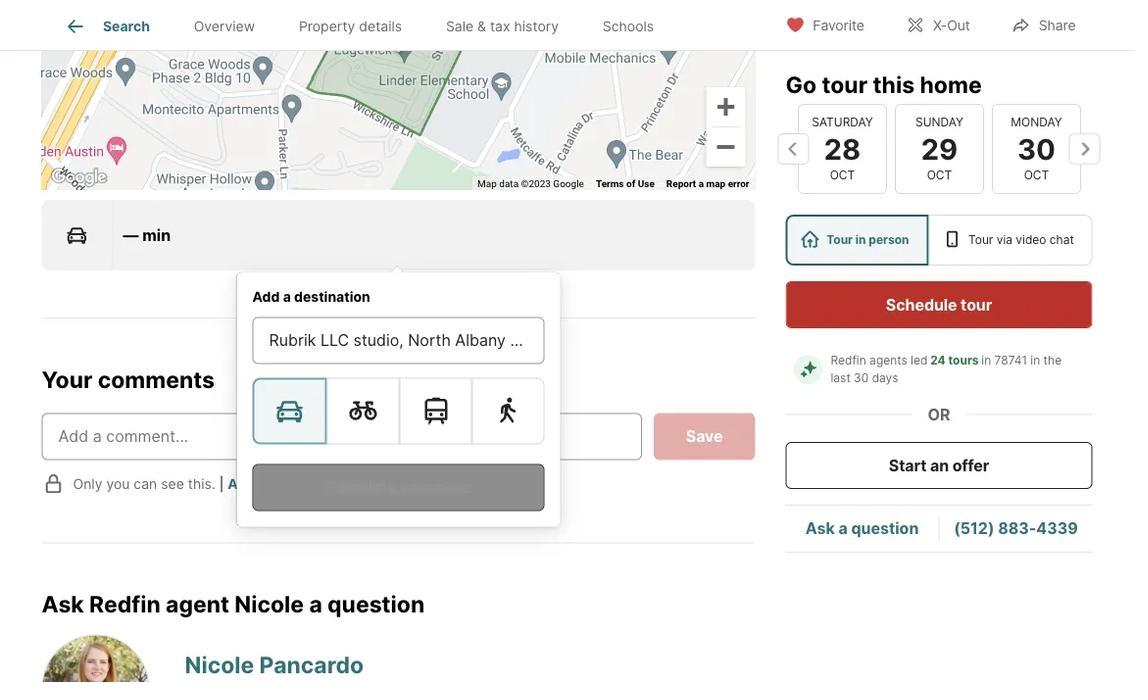 Task type: describe. For each thing, give the bounding box(es) containing it.
Type a location or address text field
[[269, 329, 528, 353]]

1 vertical spatial redfin
[[89, 591, 161, 619]]

your comments
[[42, 366, 215, 394]]

overview tab
[[172, 3, 277, 50]]

©2023
[[521, 178, 551, 190]]

start an offer button
[[786, 442, 1093, 489]]

via
[[997, 233, 1013, 247]]

data
[[499, 178, 519, 190]]

oct for 28
[[830, 168, 855, 182]]

1 horizontal spatial in
[[982, 353, 991, 368]]

share
[[1039, 17, 1076, 34]]

saturday 28 oct
[[812, 115, 873, 182]]

map
[[706, 178, 726, 190]]

you
[[106, 476, 130, 493]]

(512) 883-4339
[[954, 519, 1078, 538]]

favorite
[[813, 17, 865, 34]]

the
[[1044, 353, 1062, 368]]

x-
[[933, 17, 947, 34]]

(512) 883-4339 link
[[954, 519, 1078, 538]]

commute
[[400, 478, 472, 497]]

use
[[638, 178, 655, 190]]

report a map error
[[667, 178, 750, 190]]

883-
[[998, 519, 1037, 538]]

a for ask
[[839, 519, 848, 538]]

google
[[553, 178, 584, 190]]

calculate commute button
[[252, 465, 545, 512]]

list box for this
[[786, 215, 1093, 266]]

start
[[889, 456, 927, 475]]

tour via video chat
[[969, 233, 1074, 247]]

search
[[269, 476, 315, 493]]

sale & tax history
[[446, 18, 559, 35]]

add a destination
[[252, 289, 370, 305]]

only
[[73, 476, 102, 493]]

sunday
[[915, 115, 963, 129]]

calculate
[[325, 478, 397, 497]]

nicole pancardo
[[185, 651, 364, 679]]

0 vertical spatial nicole
[[235, 591, 304, 619]]

go
[[786, 71, 817, 98]]

ask a question link
[[806, 519, 919, 538]]

go tour this home
[[786, 71, 982, 98]]

led
[[911, 353, 928, 368]]

offer
[[953, 456, 989, 475]]

30 inside monday 30 oct
[[1017, 132, 1055, 166]]

monday
[[1011, 115, 1062, 129]]

min
[[142, 226, 171, 245]]

tour via video chat option
[[929, 215, 1093, 266]]

property details
[[299, 18, 402, 35]]

— min
[[123, 226, 171, 245]]

a for report
[[699, 178, 704, 190]]

home
[[920, 71, 982, 98]]

can
[[134, 476, 157, 493]]

this
[[873, 71, 915, 98]]

schedule
[[886, 295, 957, 314]]

last
[[831, 371, 851, 385]]

78741
[[995, 353, 1027, 368]]

ask for ask a question
[[806, 519, 835, 538]]

comments
[[98, 366, 215, 394]]

1 horizontal spatial question
[[851, 519, 919, 538]]

redfin agents led 24 tours in 78741
[[831, 353, 1027, 368]]

in inside "option"
[[856, 233, 866, 247]]

—
[[123, 226, 139, 245]]

oct for 29
[[927, 168, 952, 182]]

&
[[478, 18, 486, 35]]

ask redfin agent nicole a question
[[42, 591, 425, 619]]

0 vertical spatial redfin
[[831, 353, 866, 368]]

agent
[[166, 591, 229, 619]]

this.
[[188, 476, 215, 493]]

previous image
[[778, 133, 809, 165]]

oct for 30
[[1024, 168, 1049, 182]]

details
[[359, 18, 402, 35]]

destination
[[294, 289, 370, 305]]

search
[[103, 18, 150, 35]]

favorite button
[[769, 4, 881, 45]]

1 vertical spatial nicole
[[185, 651, 254, 679]]

share button
[[995, 4, 1093, 45]]

start an offer
[[889, 456, 989, 475]]

tab list containing search
[[42, 0, 692, 50]]

search link
[[64, 15, 150, 38]]

saturday
[[812, 115, 873, 129]]

schedule tour button
[[786, 281, 1093, 328]]

map region
[[0, 0, 893, 270]]

calculate commute
[[325, 478, 472, 497]]

map
[[477, 178, 497, 190]]

tour in person
[[827, 233, 909, 247]]

(512)
[[954, 519, 995, 538]]



Task type: locate. For each thing, give the bounding box(es) containing it.
0 vertical spatial question
[[851, 519, 919, 538]]

1 horizontal spatial ask
[[806, 519, 835, 538]]

30
[[1017, 132, 1055, 166], [854, 371, 869, 385]]

list box up schedule tour
[[786, 215, 1093, 266]]

tour for tour in person
[[827, 233, 853, 247]]

x-out
[[933, 17, 970, 34]]

in inside in the last 30 days
[[1031, 353, 1040, 368]]

agents
[[870, 353, 908, 368]]

1 vertical spatial tour
[[961, 295, 992, 314]]

see
[[161, 476, 184, 493]]

pancardo
[[259, 651, 364, 679]]

2 tour from the left
[[969, 233, 993, 247]]

tour for schedule
[[961, 295, 992, 314]]

oct inside sunday 29 oct
[[927, 168, 952, 182]]

history
[[514, 18, 559, 35]]

0 vertical spatial tour
[[822, 71, 868, 98]]

in left the
[[1031, 353, 1040, 368]]

only you can see this.
[[73, 476, 215, 493]]

1 vertical spatial ask
[[42, 591, 84, 619]]

add
[[252, 289, 280, 305], [228, 476, 255, 493]]

error
[[728, 178, 750, 190]]

1 horizontal spatial tour
[[961, 295, 992, 314]]

0 horizontal spatial in
[[856, 233, 866, 247]]

x-out button
[[889, 4, 987, 45]]

oct down 28
[[830, 168, 855, 182]]

tour in person option
[[786, 215, 929, 266]]

tab list
[[42, 0, 692, 50]]

29
[[921, 132, 958, 166]]

person
[[869, 233, 909, 247]]

1 horizontal spatial tour
[[969, 233, 993, 247]]

1 oct from the left
[[830, 168, 855, 182]]

redfin left agent
[[89, 591, 161, 619]]

overview
[[194, 18, 255, 35]]

chat
[[1050, 233, 1074, 247]]

0 horizontal spatial question
[[328, 591, 425, 619]]

ask for ask redfin agent nicole a question
[[42, 591, 84, 619]]

2 oct from the left
[[927, 168, 952, 182]]

oct
[[830, 168, 855, 182], [927, 168, 952, 182], [1024, 168, 1049, 182]]

add a search partner button
[[228, 476, 369, 493]]

tour right "schedule"
[[961, 295, 992, 314]]

list box for destination
[[252, 378, 545, 445]]

in
[[856, 233, 866, 247], [982, 353, 991, 368], [1031, 353, 1040, 368]]

30 inside in the last 30 days
[[854, 371, 869, 385]]

tour left via
[[969, 233, 993, 247]]

schools tab
[[581, 3, 676, 50]]

save button
[[654, 414, 755, 461]]

terms of use link
[[596, 178, 655, 190]]

0 vertical spatial add
[[252, 289, 280, 305]]

tour for go
[[822, 71, 868, 98]]

0 horizontal spatial oct
[[830, 168, 855, 182]]

30 right last
[[854, 371, 869, 385]]

tour inside option
[[969, 233, 993, 247]]

report
[[667, 178, 696, 190]]

28
[[824, 132, 861, 166]]

redfin up last
[[831, 353, 866, 368]]

days
[[872, 371, 899, 385]]

in left person on the right of page
[[856, 233, 866, 247]]

1 vertical spatial list box
[[252, 378, 545, 445]]

google image
[[47, 165, 111, 191]]

24
[[931, 353, 946, 368]]

add right |
[[228, 476, 255, 493]]

0 horizontal spatial 30
[[854, 371, 869, 385]]

None button
[[798, 104, 887, 194], [895, 104, 984, 194], [992, 104, 1081, 194], [798, 104, 887, 194], [895, 104, 984, 194], [992, 104, 1081, 194]]

ask
[[806, 519, 835, 538], [42, 591, 84, 619]]

sale & tax history tab
[[424, 3, 581, 50]]

0 vertical spatial 30
[[1017, 132, 1055, 166]]

save
[[686, 428, 723, 447]]

question down start
[[851, 519, 919, 538]]

schools
[[603, 18, 654, 35]]

sunday 29 oct
[[915, 115, 963, 182]]

1 horizontal spatial list box
[[786, 215, 1093, 266]]

2 horizontal spatial in
[[1031, 353, 1040, 368]]

0 vertical spatial list box
[[786, 215, 1093, 266]]

schedule tour
[[886, 295, 992, 314]]

tour
[[827, 233, 853, 247], [969, 233, 993, 247]]

1 horizontal spatial 30
[[1017, 132, 1055, 166]]

1 vertical spatial question
[[328, 591, 425, 619]]

1 tour from the left
[[827, 233, 853, 247]]

terms
[[596, 178, 624, 190]]

out
[[947, 17, 970, 34]]

tour inside button
[[961, 295, 992, 314]]

tour inside "option"
[[827, 233, 853, 247]]

sale
[[446, 18, 474, 35]]

tour
[[822, 71, 868, 98], [961, 295, 992, 314]]

list box containing tour in person
[[786, 215, 1093, 266]]

|
[[219, 476, 224, 493]]

in the last 30 days
[[831, 353, 1065, 385]]

0 vertical spatial ask
[[806, 519, 835, 538]]

video
[[1016, 233, 1047, 247]]

0 horizontal spatial tour
[[822, 71, 868, 98]]

tour for tour via video chat
[[969, 233, 993, 247]]

ask a question
[[806, 519, 919, 538]]

list box down type a location or address text field
[[252, 378, 545, 445]]

1 horizontal spatial redfin
[[831, 353, 866, 368]]

2 horizontal spatial oct
[[1024, 168, 1049, 182]]

property details tab
[[277, 3, 424, 50]]

0 horizontal spatial redfin
[[89, 591, 161, 619]]

tour up saturday
[[822, 71, 868, 98]]

0 horizontal spatial ask
[[42, 591, 84, 619]]

tours
[[949, 353, 979, 368]]

your
[[42, 366, 93, 394]]

1 horizontal spatial oct
[[927, 168, 952, 182]]

nicole up nicole pancardo
[[235, 591, 304, 619]]

1 vertical spatial add
[[228, 476, 255, 493]]

question
[[851, 519, 919, 538], [328, 591, 425, 619]]

Add a comment... text field
[[58, 426, 625, 449]]

partner
[[318, 476, 369, 493]]

| add a search partner
[[219, 476, 369, 493]]

nicole down ask redfin agent nicole a question
[[185, 651, 254, 679]]

oct down the monday
[[1024, 168, 1049, 182]]

question up 'pancardo' at the bottom left of the page
[[328, 591, 425, 619]]

in right tours
[[982, 353, 991, 368]]

a for add
[[283, 289, 291, 305]]

oct inside monday 30 oct
[[1024, 168, 1049, 182]]

tax
[[490, 18, 510, 35]]

redfin
[[831, 353, 866, 368], [89, 591, 161, 619]]

30 down the monday
[[1017, 132, 1055, 166]]

an
[[930, 456, 949, 475]]

map data ©2023 google
[[477, 178, 584, 190]]

oct down the 29
[[927, 168, 952, 182]]

oct inside saturday 28 oct
[[830, 168, 855, 182]]

nicole pancardo link
[[185, 651, 364, 679]]

or
[[928, 405, 951, 424]]

of
[[626, 178, 636, 190]]

1 vertical spatial 30
[[854, 371, 869, 385]]

list box
[[786, 215, 1093, 266], [252, 378, 545, 445]]

terms of use
[[596, 178, 655, 190]]

monday 30 oct
[[1011, 115, 1062, 182]]

0 horizontal spatial list box
[[252, 378, 545, 445]]

report a map error link
[[667, 178, 750, 190]]

next image
[[1069, 133, 1101, 165]]

3 oct from the left
[[1024, 168, 1049, 182]]

0 horizontal spatial tour
[[827, 233, 853, 247]]

add left destination
[[252, 289, 280, 305]]

a
[[699, 178, 704, 190], [283, 289, 291, 305], [258, 476, 266, 493], [839, 519, 848, 538], [309, 591, 322, 619]]

tour left person on the right of page
[[827, 233, 853, 247]]



Task type: vqa. For each thing, say whether or not it's contained in the screenshot.
bottommost -
no



